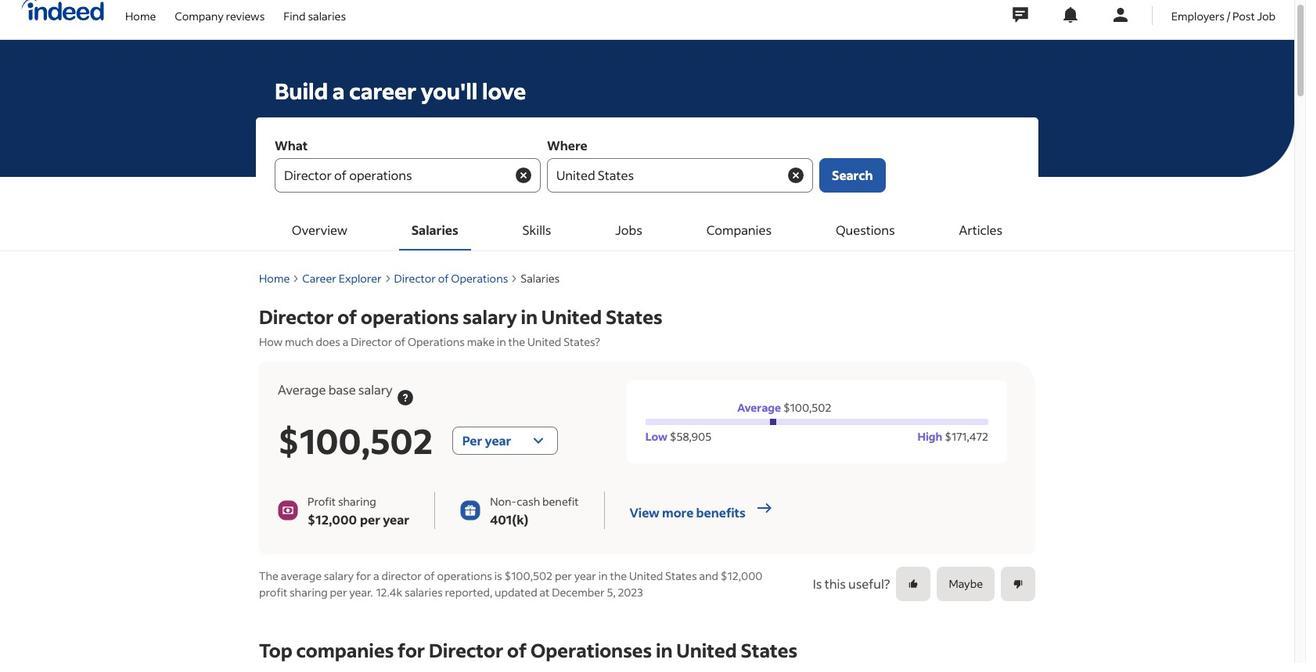 Task type: locate. For each thing, give the bounding box(es) containing it.
0 horizontal spatial for
[[356, 568, 371, 583]]

0 vertical spatial states
[[606, 305, 663, 329]]

1 horizontal spatial salaries
[[405, 584, 443, 599]]

is
[[494, 568, 502, 583]]

states
[[606, 305, 663, 329], [665, 568, 697, 583], [741, 638, 798, 662]]

1 vertical spatial operations
[[437, 568, 492, 583]]

1 vertical spatial a
[[343, 334, 349, 349]]

1 vertical spatial $100,502
[[278, 418, 433, 462]]

none search field containing what
[[256, 117, 1039, 211]]

operationses
[[531, 638, 652, 662]]

of up director of operations salary in united states how much does a director of operations make in the united states?
[[438, 271, 449, 286]]

1 vertical spatial year
[[574, 568, 596, 583]]

0 vertical spatial average
[[278, 381, 326, 397]]

states inside director of operations salary in united states how much does a director of operations make in the united states?
[[606, 305, 663, 329]]

post
[[1233, 8, 1255, 23]]

1 horizontal spatial salary
[[358, 381, 393, 397]]

salaries inside breadcrumbs. element
[[521, 271, 560, 286]]

operations down director of operations link
[[361, 305, 459, 329]]

director
[[394, 271, 436, 286], [259, 305, 334, 329], [351, 334, 393, 349], [429, 638, 504, 662]]

0 horizontal spatial average
[[278, 381, 326, 397]]

a up the 12.4k
[[373, 568, 379, 583]]

0 horizontal spatial home
[[125, 8, 156, 23]]

operations
[[361, 305, 459, 329], [437, 568, 492, 583]]

united inside the average salary for a director of operations  is $100,502 per year in the united states and  $12,000 profit sharing per year.
[[629, 568, 663, 583]]

1 vertical spatial $12,000
[[721, 568, 763, 583]]

the up 5,
[[610, 568, 627, 583]]

home inside breadcrumbs. element
[[259, 271, 290, 286]]

salaries link up director of operations link
[[399, 211, 471, 251]]

salary right base
[[358, 381, 393, 397]]

director down reported,
[[429, 638, 504, 662]]

0 vertical spatial year
[[383, 511, 410, 527]]

at
[[540, 584, 550, 599]]

for up year.
[[356, 568, 371, 583]]

operations up reported,
[[437, 568, 492, 583]]

home link inside breadcrumbs. element
[[259, 271, 290, 286]]

for down the 12.4k
[[398, 638, 425, 662]]

average $100,502
[[738, 400, 832, 415]]

1 horizontal spatial salaries link
[[521, 271, 560, 286]]

sharing right the profit
[[338, 494, 376, 508]]

12.4k salaries reported, updated at december 5, 2023
[[376, 584, 643, 599]]

a
[[333, 77, 345, 105], [343, 334, 349, 349], [373, 568, 379, 583]]

$100,502
[[784, 400, 832, 415], [278, 418, 433, 462], [504, 568, 553, 583]]

0 vertical spatial per
[[360, 511, 381, 527]]

1 vertical spatial salaries
[[521, 271, 560, 286]]

0 vertical spatial for
[[356, 568, 371, 583]]

top
[[259, 638, 293, 662]]

0 horizontal spatial sharing
[[290, 584, 328, 599]]

view
[[630, 504, 660, 520]]

operations up director of operations salary in united states how much does a director of operations make in the united states?
[[451, 271, 508, 286]]

salary inside the average salary for a director of operations  is $100,502 per year in the united states and  $12,000 profit sharing per year.
[[324, 568, 354, 583]]

1 horizontal spatial home
[[259, 271, 290, 286]]

notifications unread count 0 image
[[1061, 5, 1080, 24]]

account image
[[1111, 5, 1130, 24]]

search button
[[820, 158, 886, 193]]

make
[[467, 334, 495, 349]]

salaries up director of operations link
[[412, 222, 459, 238]]

0 horizontal spatial the
[[508, 334, 525, 349]]

0 vertical spatial home
[[125, 8, 156, 23]]

the average salary for a director of operations  is $100,502 per year in the united states and  $12,000 profit sharing per year.
[[259, 568, 763, 599]]

jobs
[[616, 222, 643, 238]]

2 horizontal spatial salary
[[463, 305, 517, 329]]

0 horizontal spatial year
[[383, 511, 410, 527]]

1 horizontal spatial the
[[610, 568, 627, 583]]

the right 'make' at the left bottom
[[508, 334, 525, 349]]

for
[[356, 568, 371, 583], [398, 638, 425, 662]]

1 vertical spatial per
[[555, 568, 572, 583]]

how
[[259, 334, 283, 349]]

0 horizontal spatial $12,000
[[308, 511, 357, 527]]

None search field
[[256, 117, 1039, 211]]

base
[[329, 381, 356, 397]]

0 horizontal spatial salaries
[[308, 8, 346, 23]]

What field
[[275, 158, 541, 193]]

$100,502 inside the average salary for a director of operations  is $100,502 per year in the united states and  $12,000 profit sharing per year.
[[504, 568, 553, 583]]

reported,
[[445, 584, 493, 599]]

0 vertical spatial $100,502
[[784, 400, 832, 415]]

year
[[383, 511, 410, 527], [574, 568, 596, 583]]

a right does
[[343, 334, 349, 349]]

average
[[278, 381, 326, 397], [738, 400, 781, 415]]

the
[[508, 334, 525, 349], [610, 568, 627, 583]]

1 horizontal spatial per
[[360, 511, 381, 527]]

1 vertical spatial home link
[[259, 271, 290, 286]]

1 vertical spatial for
[[398, 638, 425, 662]]

operations
[[451, 271, 508, 286], [408, 334, 465, 349]]

operations left 'make' at the left bottom
[[408, 334, 465, 349]]

2 vertical spatial a
[[373, 568, 379, 583]]

per up year.
[[360, 511, 381, 527]]

1 horizontal spatial for
[[398, 638, 425, 662]]

clear search input image
[[514, 166, 533, 185]]

salary
[[463, 305, 517, 329], [358, 381, 393, 397], [324, 568, 354, 583]]

salaries inside $100,502 main content
[[405, 584, 443, 599]]

sharing inside the average salary for a director of operations  is $100,502 per year in the united states and  $12,000 profit sharing per year.
[[290, 584, 328, 599]]

home link for career explorer link
[[259, 271, 290, 286]]

home left "career" on the top of page
[[259, 271, 290, 286]]

1 vertical spatial average
[[738, 400, 781, 415]]

1 vertical spatial salaries
[[405, 584, 443, 599]]

home
[[125, 8, 156, 23], [259, 271, 290, 286]]

salaries link
[[399, 211, 471, 251], [521, 271, 560, 286]]

where
[[547, 137, 588, 153]]

clear search input image
[[787, 166, 806, 185]]

1 horizontal spatial salaries
[[521, 271, 560, 286]]

0 vertical spatial the
[[508, 334, 525, 349]]

sharing down average
[[290, 584, 328, 599]]

1 horizontal spatial average
[[738, 400, 781, 415]]

home link for company reviews link on the top left of the page
[[125, 0, 156, 36]]

year up the director
[[383, 511, 410, 527]]

1 horizontal spatial home link
[[259, 271, 290, 286]]

0 vertical spatial sharing
[[338, 494, 376, 508]]

Where field
[[547, 158, 813, 193]]

of up does
[[337, 305, 357, 329]]

per left year.
[[330, 584, 347, 599]]

for inside the average salary for a director of operations  is $100,502 per year in the united states and  $12,000 profit sharing per year.
[[356, 568, 371, 583]]

build a career you'll love
[[275, 77, 526, 105]]

1 horizontal spatial year
[[574, 568, 596, 583]]

does
[[316, 334, 341, 349]]

0 horizontal spatial salary
[[324, 568, 354, 583]]

career explorer link
[[302, 271, 382, 286]]

find salaries link
[[284, 0, 346, 36]]

salary up 'make' at the left bottom
[[463, 305, 517, 329]]

benefits
[[696, 504, 746, 520]]

profit sharing $12,000 per year
[[308, 494, 410, 527]]

0 vertical spatial $12,000
[[308, 511, 357, 527]]

0 horizontal spatial home link
[[125, 0, 156, 36]]

salaries link down skills link
[[521, 271, 560, 286]]

0 vertical spatial salaries link
[[399, 211, 471, 251]]

0 vertical spatial home link
[[125, 0, 156, 36]]

director of operations salary in united states how much does a director of operations make in the united states?
[[259, 305, 663, 349]]

2023
[[618, 584, 643, 599]]

director inside breadcrumbs. element
[[394, 271, 436, 286]]

of right does
[[395, 334, 406, 349]]

1 vertical spatial states
[[665, 568, 697, 583]]

1 vertical spatial the
[[610, 568, 627, 583]]

$12,000
[[308, 511, 357, 527], [721, 568, 763, 583]]

0 vertical spatial salaries
[[412, 222, 459, 238]]

home link left the company
[[125, 0, 156, 36]]

career explorer
[[302, 271, 382, 286]]

0 vertical spatial operations
[[451, 271, 508, 286]]

2 vertical spatial per
[[330, 584, 347, 599]]

1 vertical spatial sharing
[[290, 584, 328, 599]]

per up 'december'
[[555, 568, 572, 583]]

$12,000 down the profit
[[308, 511, 357, 527]]

$12,000 right and
[[721, 568, 763, 583]]

of right the director
[[424, 568, 435, 583]]

0 horizontal spatial states
[[606, 305, 663, 329]]

1 vertical spatial operations
[[408, 334, 465, 349]]

1 horizontal spatial $12,000
[[721, 568, 763, 583]]

salaries
[[308, 8, 346, 23], [405, 584, 443, 599]]

1 horizontal spatial $100,502
[[504, 568, 553, 583]]

the
[[259, 568, 279, 583]]

year up 'december'
[[574, 568, 596, 583]]

united down and
[[677, 638, 737, 662]]

salary up year.
[[324, 568, 354, 583]]

$12,000 inside 'profit sharing $12,000 per year'
[[308, 511, 357, 527]]

a right build
[[333, 77, 345, 105]]

salaries right find
[[308, 8, 346, 23]]

company
[[175, 8, 224, 23]]

0 vertical spatial salary
[[463, 305, 517, 329]]

salaries down skills link
[[521, 271, 560, 286]]

1 vertical spatial salary
[[358, 381, 393, 397]]

salaries down the director
[[405, 584, 443, 599]]

love
[[482, 77, 526, 105]]

operations inside the average salary for a director of operations  is $100,502 per year in the united states and  $12,000 profit sharing per year.
[[437, 568, 492, 583]]

0 horizontal spatial $100,502
[[278, 418, 433, 462]]

states?
[[564, 334, 600, 349]]

operations inside director of operations salary in united states how much does a director of operations make in the united states?
[[361, 305, 459, 329]]

1 vertical spatial home
[[259, 271, 290, 286]]

1 horizontal spatial states
[[665, 568, 697, 583]]

united up 2023
[[629, 568, 663, 583]]

career
[[349, 77, 417, 105]]

updated
[[495, 584, 538, 599]]

questions
[[836, 222, 895, 238]]

home link
[[125, 0, 156, 36], [259, 271, 290, 286]]

and
[[699, 568, 719, 583]]

company reviews
[[175, 8, 265, 23]]

home link left "career" on the top of page
[[259, 271, 290, 286]]

2 vertical spatial $100,502
[[504, 568, 553, 583]]

profit
[[259, 584, 287, 599]]

home left the company
[[125, 8, 156, 23]]

of
[[438, 271, 449, 286], [337, 305, 357, 329], [395, 334, 406, 349], [424, 568, 435, 583], [507, 638, 527, 662]]

much
[[285, 334, 314, 349]]

in
[[521, 305, 538, 329], [497, 334, 506, 349], [599, 568, 608, 583], [656, 638, 673, 662]]

united
[[542, 305, 602, 329], [528, 334, 562, 349], [629, 568, 663, 583], [677, 638, 737, 662]]

low $58,905
[[646, 429, 712, 443]]

0 vertical spatial operations
[[361, 305, 459, 329]]

2 vertical spatial states
[[741, 638, 798, 662]]

director of operations link
[[394, 271, 508, 286]]

year inside 'profit sharing $12,000 per year'
[[383, 511, 410, 527]]

per
[[360, 511, 381, 527], [555, 568, 572, 583], [330, 584, 347, 599]]

low
[[646, 429, 668, 443]]

operations inside director of operations salary in united states how much does a director of operations make in the united states?
[[408, 334, 465, 349]]

united up the states?
[[542, 305, 602, 329]]

1 horizontal spatial sharing
[[338, 494, 376, 508]]

director right explorer
[[394, 271, 436, 286]]

2 vertical spatial salary
[[324, 568, 354, 583]]

salaries inside "link"
[[308, 8, 346, 23]]

sharing inside 'profit sharing $12,000 per year'
[[338, 494, 376, 508]]

a inside the average salary for a director of operations  is $100,502 per year in the united states and  $12,000 profit sharing per year.
[[373, 568, 379, 583]]

0 horizontal spatial per
[[330, 584, 347, 599]]

the inside the average salary for a director of operations  is $100,502 per year in the united states and  $12,000 profit sharing per year.
[[610, 568, 627, 583]]

in inside the average salary for a director of operations  is $100,502 per year in the united states and  $12,000 profit sharing per year.
[[599, 568, 608, 583]]

0 horizontal spatial salaries link
[[399, 211, 471, 251]]

united left the states?
[[528, 334, 562, 349]]

0 vertical spatial salaries
[[308, 8, 346, 23]]



Task type: describe. For each thing, give the bounding box(es) containing it.
5,
[[607, 584, 616, 599]]

salary for is this useful?
[[324, 568, 354, 583]]

companies link
[[694, 211, 784, 251]]

salary inside director of operations salary in united states how much does a director of operations make in the united states?
[[463, 305, 517, 329]]

search
[[832, 167, 873, 183]]

director of operations
[[394, 271, 508, 286]]

reviews
[[226, 8, 265, 23]]

salary for $100,502
[[358, 381, 393, 397]]

operations inside breadcrumbs. element
[[451, 271, 508, 286]]

/
[[1227, 8, 1231, 23]]

high
[[918, 429, 943, 443]]

$171,472
[[945, 429, 989, 443]]

director
[[382, 568, 422, 583]]

view more benefits link
[[630, 498, 774, 522]]

what
[[275, 137, 308, 153]]

is this useful?
[[813, 575, 890, 591]]

salaries for 12.4k
[[405, 584, 443, 599]]

companies
[[707, 222, 772, 238]]

top companies for director of operationses in united states
[[259, 638, 798, 662]]

states inside the average salary for a director of operations  is $100,502 per year in the united states and  $12,000 profit sharing per year.
[[665, 568, 697, 583]]

december
[[552, 584, 605, 599]]

breadcrumbs. element
[[247, 251, 1048, 305]]

benefit
[[542, 494, 579, 508]]

12.4k
[[376, 584, 403, 599]]

$100,502 main content
[[0, 251, 1295, 663]]

overview
[[292, 222, 347, 238]]

of inside breadcrumbs. element
[[438, 271, 449, 286]]

2 horizontal spatial per
[[555, 568, 572, 583]]

articles
[[959, 222, 1003, 238]]

$12,000 inside the average salary for a director of operations  is $100,502 per year in the united states and  $12,000 profit sharing per year.
[[721, 568, 763, 583]]

yes, it's helpful. image
[[908, 578, 919, 589]]

questions link
[[823, 211, 908, 251]]

non-
[[490, 494, 517, 508]]

is
[[813, 575, 822, 591]]

find salaries
[[284, 8, 346, 23]]

non-cash benefit 401(k)
[[490, 494, 579, 527]]

average for average $100,502
[[738, 400, 781, 415]]

0 vertical spatial a
[[333, 77, 345, 105]]

year.
[[349, 584, 373, 599]]

director right does
[[351, 334, 393, 349]]

of down updated
[[507, 638, 527, 662]]

high $171,472
[[918, 429, 989, 443]]

2 horizontal spatial states
[[741, 638, 798, 662]]

2 horizontal spatial $100,502
[[784, 400, 832, 415]]

more
[[662, 504, 694, 520]]

find
[[284, 8, 306, 23]]

skills
[[523, 222, 551, 238]]

maybe button
[[937, 566, 995, 601]]

employers
[[1172, 8, 1225, 23]]

company reviews link
[[175, 0, 265, 36]]

skills link
[[510, 211, 564, 251]]

job
[[1258, 8, 1276, 23]]

no, it's not helpful. image
[[1013, 578, 1024, 589]]

0 horizontal spatial salaries
[[412, 222, 459, 238]]

you'll
[[421, 77, 478, 105]]

director up much
[[259, 305, 334, 329]]

average for average base salary
[[278, 381, 326, 397]]

average base salary
[[278, 381, 393, 397]]

of inside the average salary for a director of operations  is $100,502 per year in the united states and  $12,000 profit sharing per year.
[[424, 568, 435, 583]]

$58,905
[[670, 429, 712, 443]]

cash
[[517, 494, 540, 508]]

year inside the average salary for a director of operations  is $100,502 per year in the united states and  $12,000 profit sharing per year.
[[574, 568, 596, 583]]

companies
[[296, 638, 394, 662]]

profit
[[308, 494, 336, 508]]

view more benefits
[[630, 504, 746, 520]]

a inside director of operations salary in united states how much does a director of operations make in the united states?
[[343, 334, 349, 349]]

average
[[281, 568, 322, 583]]

useful?
[[849, 575, 890, 591]]

articles link
[[947, 211, 1015, 251]]

the inside director of operations salary in united states how much does a director of operations make in the united states?
[[508, 334, 525, 349]]

build
[[275, 77, 328, 105]]

maybe
[[949, 576, 983, 591]]

401(k)
[[490, 511, 529, 527]]

messages unread count 0 image
[[1010, 0, 1031, 31]]

salaries for find
[[308, 8, 346, 23]]

per inside 'profit sharing $12,000 per year'
[[360, 511, 381, 527]]

1 vertical spatial salaries link
[[521, 271, 560, 286]]

employers / post job link
[[1172, 0, 1276, 36]]

jobs link
[[603, 211, 655, 251]]

career
[[302, 271, 337, 286]]

this
[[825, 575, 846, 591]]

overview link
[[279, 211, 360, 251]]

employers / post job
[[1172, 8, 1276, 23]]

explorer
[[339, 271, 382, 286]]



Task type: vqa. For each thing, say whether or not it's contained in the screenshot.
Job Preferences (Opens In A New Window) image at the right of the page
no



